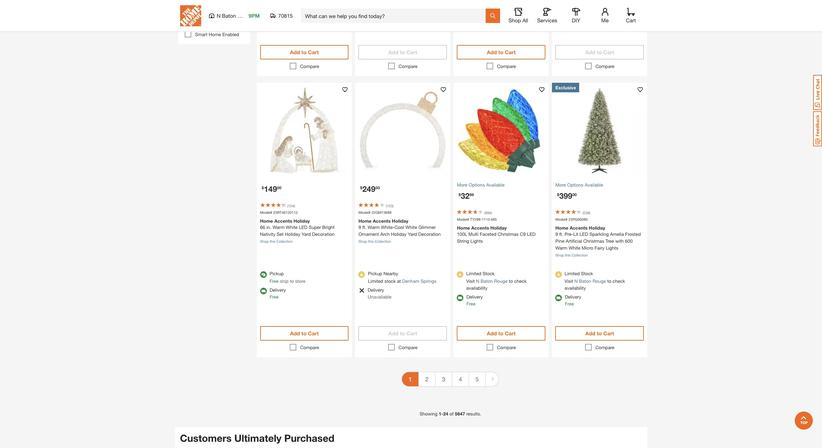 Task type: describe. For each thing, give the bounding box(es) containing it.
limited stock for 1st n baton rouge link from left
[[467, 271, 495, 276]]

limited stock for 1st n baton rouge link from right
[[565, 271, 594, 276]]

70815
[[278, 12, 293, 19]]

4
[[459, 376, 463, 383]]

2 n baton rouge link from the left
[[575, 278, 607, 284]]

9pm
[[249, 12, 260, 19]]

shop this collection link for 249
[[359, 239, 391, 244]]

shop this collection link for 149
[[260, 239, 293, 244]]

pickup for 149
[[270, 271, 284, 276]]

holiday for lit
[[589, 225, 606, 231]]

string
[[457, 238, 470, 244]]

limited for 1st n baton rouge link from right
[[565, 271, 580, 276]]

me button
[[595, 8, 616, 24]]

cool
[[395, 224, 405, 230]]

navigation containing 1
[[254, 367, 648, 407]]

3
[[442, 376, 446, 383]]

home for home accents holiday 9 ft. warm white-cool white glimmer ornament arch holiday yard decoration shop this collection
[[359, 218, 372, 224]]

amelia
[[611, 231, 625, 237]]

0 horizontal spatial baton
[[222, 12, 236, 19]]

white inside home accents holiday 66 in. warm white led super bright nativity set holiday yard decoration shop this collection
[[286, 224, 298, 230]]

more for 32
[[457, 182, 468, 188]]

( for 994
[[485, 211, 486, 215]]

) for ( 153 )
[[393, 204, 394, 208]]

white inside home accents holiday 9 ft. pre-lit led sparkling amelia frosted pine artificial christmas tree with 600 warm white micro fairy lights shop this collection
[[569, 245, 581, 251]]

set
[[277, 231, 284, 237]]

collection inside home accents holiday 9 ft. pre-lit led sparkling amelia frosted pine artificial christmas tree with 600 warm white micro fairy lights shop this collection
[[572, 253, 589, 257]]

2 stock from the left
[[582, 271, 594, 276]]

1 link
[[402, 372, 419, 386]]

model# for model# 23rt46120112
[[260, 210, 272, 214]]

model# ty288-1115-ms
[[457, 217, 497, 221]]

9 for 9 ft. pre-lit led sparkling amelia frosted pine artificial christmas tree with 600 warm white micro fairy lights
[[556, 231, 559, 237]]

5647
[[455, 411, 466, 417]]

this inside home accents holiday 9 ft. pre-lit led sparkling amelia frosted pine artificial christmas tree with 600 warm white micro fairy lights shop this collection
[[566, 253, 571, 257]]

cart link
[[624, 8, 639, 24]]

1-
[[439, 411, 444, 417]]

available for 399
[[585, 182, 604, 188]]

holiday for christmas
[[491, 225, 507, 231]]

pickup nearby limited stock at denham springs
[[368, 271, 437, 284]]

options for 32
[[469, 182, 485, 188]]

home inside smart home link
[[199, 18, 212, 24]]

$ 32 98
[[459, 191, 474, 200]]

2
[[426, 376, 429, 383]]

customers
[[180, 432, 232, 444]]

$ 399 00
[[558, 191, 577, 200]]

lights inside home accents holiday 100l multi faceted christmas c9 led string lights
[[471, 238, 483, 244]]

ornament
[[359, 231, 379, 237]]

ft. for warm
[[363, 224, 367, 230]]

ty288-
[[471, 217, 482, 221]]

cart inside "cart" 'link'
[[627, 17, 637, 23]]

accents for white
[[275, 218, 293, 224]]

pickup free ship to store
[[270, 271, 306, 284]]

1115-
[[482, 217, 492, 221]]

What can we help you find today? search field
[[305, 9, 486, 23]]

denham springs link
[[403, 278, 437, 284]]

$ for 149
[[262, 185, 264, 190]]

diy
[[572, 17, 581, 23]]

super
[[309, 224, 321, 230]]

1 horizontal spatial rouge
[[495, 278, 508, 284]]

this for 149
[[270, 239, 276, 244]]

lit
[[574, 231, 579, 237]]

104
[[288, 204, 295, 208]]

1 stock from the left
[[483, 271, 495, 276]]

delivery free for available for pickup icon
[[270, 287, 286, 300]]

stock
[[385, 278, 396, 284]]

home accents holiday 9 ft. pre-lit led sparkling amelia frosted pine artificial christmas tree with 600 warm white micro fairy lights shop this collection
[[556, 225, 642, 257]]

me
[[602, 17, 609, 23]]

denham
[[403, 278, 420, 284]]

( 153 )
[[386, 204, 394, 208]]

arch
[[381, 231, 390, 237]]

0 horizontal spatial n
[[217, 12, 221, 19]]

ms
[[492, 217, 497, 221]]

more options available link for 399
[[556, 181, 645, 188]]

98
[[470, 192, 474, 197]]

the home depot logo image
[[180, 5, 201, 26]]

lights inside home accents holiday 9 ft. pre-lit led sparkling amelia frosted pine artificial christmas tree with 600 warm white micro fairy lights shop this collection
[[606, 245, 619, 251]]

visit n baton rouge for 1st n baton rouge link from right
[[565, 278, 607, 284]]

( for 538
[[583, 211, 584, 215]]

fairy
[[595, 245, 605, 251]]

$ 149 00
[[262, 184, 282, 193]]

smart home
[[185, 18, 212, 24]]

23pg90080
[[569, 217, 588, 221]]

) for ( 104 )
[[295, 204, 295, 208]]

warm for 249
[[368, 224, 380, 230]]

n for 1st n baton rouge link from right
[[575, 278, 578, 284]]

1 n baton rouge link from the left
[[476, 278, 508, 284]]

more for 399
[[556, 182, 567, 188]]

399
[[560, 191, 573, 200]]

delivery free for 1st n baton rouge link from left 'limited stock for pickup' icon
[[467, 294, 483, 307]]

services
[[538, 17, 558, 23]]

visit for 1st n baton rouge link from left
[[467, 278, 475, 284]]

1 vertical spatial unavailable
[[368, 20, 392, 25]]

home for home accents holiday 9 ft. pre-lit led sparkling amelia frosted pine artificial christmas tree with 600 warm white micro fairy lights shop this collection
[[556, 225, 569, 231]]

diy button
[[566, 8, 587, 24]]

shop inside home accents holiday 66 in. warm white led super bright nativity set holiday yard decoration shop this collection
[[260, 239, 269, 244]]

holiday down the cool
[[391, 231, 407, 237]]

smart home enabled
[[195, 32, 239, 37]]

153
[[387, 204, 393, 208]]

$ for 32
[[459, 192, 461, 197]]

66
[[260, 224, 265, 230]]

pickup for 249
[[368, 271, 383, 276]]

5 link
[[469, 372, 486, 386]]

pre-
[[565, 231, 574, 237]]

3 link
[[436, 372, 452, 386]]

limited stock for pickup image for denham springs link
[[359, 271, 365, 278]]

available for 32
[[487, 182, 505, 188]]

c9
[[520, 231, 526, 237]]

with
[[616, 238, 624, 244]]

free inside pickup free ship to store
[[270, 278, 279, 284]]

springs
[[421, 278, 437, 284]]

accents for white-
[[373, 218, 391, 224]]

enabled
[[223, 32, 239, 37]]

of
[[450, 411, 454, 417]]

white inside home accents holiday 9 ft. warm white-cool white glimmer ornament arch holiday yard decoration shop this collection
[[406, 224, 418, 230]]

00 for 249
[[376, 185, 380, 190]]

warm for 149
[[273, 224, 285, 230]]

services button
[[537, 8, 558, 24]]

glimmer
[[419, 224, 436, 230]]

5
[[476, 376, 479, 383]]

9 ft. warm white-cool white glimmer ornament arch holiday yard decoration image
[[356, 83, 451, 178]]

availability for 1st n baton rouge link from left
[[467, 285, 488, 291]]

00 for 399
[[573, 192, 577, 197]]

home accents holiday 100l multi faceted christmas c9 led string lights
[[457, 225, 536, 244]]

tree
[[606, 238, 615, 244]]

00 for 149
[[277, 185, 282, 190]]

led for collection
[[299, 224, 308, 230]]

feedback link image
[[814, 111, 823, 147]]

white-
[[381, 224, 395, 230]]

micro
[[582, 245, 594, 251]]

2 horizontal spatial rouge
[[593, 278, 607, 284]]

600
[[626, 238, 633, 244]]

purchased
[[285, 432, 335, 444]]

( for 104
[[288, 204, 288, 208]]

visit for 1st n baton rouge link from right
[[565, 278, 574, 284]]

limited stock for pickup image for 1st n baton rouge link from left
[[457, 271, 464, 278]]

( for 153
[[386, 204, 387, 208]]

accents for lit
[[570, 225, 588, 231]]

22gm13688
[[372, 210, 392, 214]]

24
[[444, 411, 449, 417]]

holiday for white-
[[392, 218, 409, 224]]



Task type: locate. For each thing, give the bounding box(es) containing it.
availability for 1st n baton rouge link from right
[[565, 285, 587, 291]]

1 more options available from the left
[[457, 182, 505, 188]]

pickup up the ship
[[270, 271, 284, 276]]

2 horizontal spatial warm
[[556, 245, 568, 251]]

2 horizontal spatial limited
[[565, 271, 580, 276]]

collection for 149
[[277, 239, 293, 244]]

home accents holiday 9 ft. warm white-cool white glimmer ornament arch holiday yard decoration shop this collection
[[359, 218, 441, 244]]

1 visit from the left
[[467, 278, 475, 284]]

model# up in.
[[260, 210, 272, 214]]

more options available for 399
[[556, 182, 604, 188]]

at
[[397, 278, 401, 284]]

white right the cool
[[406, 224, 418, 230]]

00 up model# 23rt46120112
[[277, 185, 282, 190]]

limited
[[467, 271, 482, 276], [565, 271, 580, 276], [368, 278, 384, 284]]

$ left 98 in the right of the page
[[459, 192, 461, 197]]

0 horizontal spatial available
[[487, 182, 505, 188]]

00 inside "$ 249 00"
[[376, 185, 380, 190]]

1 yard from the left
[[302, 231, 311, 237]]

multi
[[469, 231, 479, 237]]

2 more from the left
[[556, 182, 567, 188]]

accents for christmas
[[472, 225, 490, 231]]

1 vertical spatial lights
[[606, 245, 619, 251]]

smart home enabled link
[[195, 32, 239, 37]]

home inside home accents holiday 9 ft. warm white-cool white glimmer ornament arch holiday yard decoration shop this collection
[[359, 218, 372, 224]]

check for 1st n baton rouge link from right
[[613, 278, 626, 284]]

smart for smart home enabled
[[195, 32, 208, 37]]

1 horizontal spatial limited stock
[[565, 271, 594, 276]]

1 vertical spatial ft.
[[560, 231, 564, 237]]

led left the 'super'
[[299, 224, 308, 230]]

1 horizontal spatial check
[[515, 278, 527, 284]]

limited stock
[[467, 271, 495, 276], [565, 271, 594, 276]]

$ inside $ 149 00
[[262, 185, 264, 190]]

decoration inside home accents holiday 9 ft. warm white-cool white glimmer ornament arch holiday yard decoration shop this collection
[[419, 231, 441, 237]]

led right c9
[[528, 231, 536, 237]]

shop down ornament
[[359, 239, 367, 244]]

more
[[457, 182, 468, 188], [556, 182, 567, 188]]

model# for model# 22gm13688
[[359, 210, 371, 214]]

2 limited stock from the left
[[565, 271, 594, 276]]

$ inside $ 32 98
[[459, 192, 461, 197]]

0 horizontal spatial 00
[[277, 185, 282, 190]]

1 horizontal spatial yard
[[408, 231, 417, 237]]

2 horizontal spatial white
[[569, 245, 581, 251]]

1 horizontal spatial pickup
[[368, 271, 383, 276]]

more options available
[[457, 182, 505, 188], [556, 182, 604, 188]]

1 available from the left
[[487, 182, 505, 188]]

ship
[[280, 278, 289, 284]]

delivery unavailable
[[565, 6, 589, 18], [368, 13, 392, 25], [368, 287, 392, 300]]

shop all button
[[508, 8, 529, 24]]

)
[[295, 204, 295, 208], [393, 204, 394, 208], [492, 211, 492, 215], [590, 211, 591, 215]]

holiday right set
[[285, 231, 301, 237]]

100l
[[457, 231, 468, 237]]

) up the sparkling
[[590, 211, 591, 215]]

delivery free for 1st n baton rouge link from right's 'limited stock for pickup' icon
[[566, 294, 582, 307]]

led right lit in the bottom right of the page
[[580, 231, 589, 237]]

led inside home accents holiday 66 in. warm white led super bright nativity set holiday yard decoration shop this collection
[[299, 224, 308, 230]]

2 horizontal spatial check
[[613, 278, 626, 284]]

collection down the arch
[[375, 239, 391, 244]]

stock
[[483, 271, 495, 276], [582, 271, 594, 276]]

ft. for pre-
[[560, 231, 564, 237]]

more up the 399 in the right top of the page
[[556, 182, 567, 188]]

more options available for 32
[[457, 182, 505, 188]]

1 horizontal spatial n
[[476, 278, 480, 284]]

white
[[286, 224, 298, 230], [406, 224, 418, 230], [569, 245, 581, 251]]

options
[[469, 182, 485, 188], [568, 182, 584, 188]]

pickup inside pickup free ship to store
[[270, 271, 284, 276]]

1 horizontal spatial lights
[[606, 245, 619, 251]]

visit n baton rouge for 1st n baton rouge link from left
[[467, 278, 508, 284]]

( up 1115-
[[485, 211, 486, 215]]

0 horizontal spatial warm
[[273, 224, 285, 230]]

check
[[416, 0, 429, 3], [515, 278, 527, 284], [613, 278, 626, 284]]

this inside home accents holiday 9 ft. warm white-cool white glimmer ornament arch holiday yard decoration shop this collection
[[368, 239, 374, 244]]

more options available link up 994
[[457, 181, 546, 188]]

(
[[288, 204, 288, 208], [386, 204, 387, 208], [485, 211, 486, 215], [583, 211, 584, 215]]

0 horizontal spatial this
[[270, 239, 276, 244]]

faceted
[[480, 231, 497, 237]]

0 horizontal spatial christmas
[[498, 231, 519, 237]]

2 options from the left
[[568, 182, 584, 188]]

1 horizontal spatial to check availability
[[467, 278, 527, 291]]

nativity
[[260, 231, 276, 237]]

holiday up the 'super'
[[294, 218, 310, 224]]

0 vertical spatial 9
[[359, 224, 361, 230]]

lights
[[471, 238, 483, 244], [606, 245, 619, 251]]

1 horizontal spatial more
[[556, 182, 567, 188]]

live chat image
[[814, 75, 823, 110]]

limited for 1st n baton rouge link from left
[[467, 271, 482, 276]]

1 horizontal spatial available
[[585, 182, 604, 188]]

2 visit n baton rouge from the left
[[565, 278, 607, 284]]

shop this collection link down set
[[260, 239, 293, 244]]

$ inside "$ 249 00"
[[361, 185, 363, 190]]

2 more options available from the left
[[556, 182, 604, 188]]

0 horizontal spatial stock
[[483, 271, 495, 276]]

1 horizontal spatial warm
[[368, 224, 380, 230]]

available up 994
[[487, 182, 505, 188]]

white down 23rt46120112 on the top left of the page
[[286, 224, 298, 230]]

2 horizontal spatial to check availability
[[565, 278, 626, 291]]

0 horizontal spatial delivery free
[[270, 287, 286, 300]]

2 horizontal spatial this
[[566, 253, 571, 257]]

shop this collection link down ornament
[[359, 239, 391, 244]]

00 up model# 22gm13688
[[376, 185, 380, 190]]

0 horizontal spatial ft.
[[363, 224, 367, 230]]

149
[[264, 184, 277, 193]]

2 pickup from the left
[[368, 271, 383, 276]]

0 horizontal spatial options
[[469, 182, 485, 188]]

1 horizontal spatial shop this collection link
[[359, 239, 391, 244]]

more options available link up the ( 538 )
[[556, 181, 645, 188]]

$ for 399
[[558, 192, 560, 197]]

9 ft. pre-lit led sparkling amelia frosted pine artificial christmas tree with 600 warm white micro fairy lights image
[[553, 83, 648, 178]]

2 horizontal spatial 00
[[573, 192, 577, 197]]

1 horizontal spatial led
[[528, 231, 536, 237]]

decoration for 149
[[312, 231, 335, 237]]

home inside home accents holiday 100l multi faceted christmas c9 led string lights
[[457, 225, 470, 231]]

32
[[461, 191, 470, 200]]

) up white-
[[393, 204, 394, 208]]

to check availability for 1st n baton rouge link from left
[[467, 278, 527, 291]]

collection for 249
[[375, 239, 391, 244]]

to inside pickup free ship to store
[[290, 278, 294, 284]]

2 visit from the left
[[565, 278, 574, 284]]

1 horizontal spatial ft.
[[560, 231, 564, 237]]

home for home accents holiday 100l multi faceted christmas c9 led string lights
[[457, 225, 470, 231]]

0 horizontal spatial yard
[[302, 231, 311, 237]]

00 inside $ 149 00
[[277, 185, 282, 190]]

shop inside home accents holiday 9 ft. warm white-cool white glimmer ornament arch holiday yard decoration shop this collection
[[359, 239, 367, 244]]

home
[[199, 18, 212, 24], [209, 32, 221, 37], [260, 218, 273, 224], [359, 218, 372, 224], [457, 225, 470, 231], [556, 225, 569, 231]]

yard down the 'super'
[[302, 231, 311, 237]]

customers ultimately purchased
[[180, 432, 335, 444]]

shop left the all
[[509, 17, 522, 23]]

warm inside home accents holiday 66 in. warm white led super bright nativity set holiday yard decoration shop this collection
[[273, 224, 285, 230]]

collection down micro
[[572, 253, 589, 257]]

1 horizontal spatial delivery free
[[467, 294, 483, 307]]

model# 23pg90080
[[556, 217, 588, 221]]

0 horizontal spatial availability
[[368, 4, 389, 9]]

baton
[[222, 12, 236, 19], [481, 278, 493, 284], [580, 278, 592, 284]]

limited inside pickup nearby limited stock at denham springs
[[368, 278, 384, 284]]

christmas down the sparkling
[[584, 238, 605, 244]]

1 horizontal spatial decoration
[[419, 231, 441, 237]]

0 horizontal spatial more
[[457, 182, 468, 188]]

holiday
[[294, 218, 310, 224], [392, 218, 409, 224], [491, 225, 507, 231], [589, 225, 606, 231], [285, 231, 301, 237], [391, 231, 407, 237]]

accents up multi
[[472, 225, 490, 231]]

2 horizontal spatial led
[[580, 231, 589, 237]]

1 vertical spatial christmas
[[584, 238, 605, 244]]

sparkling
[[590, 231, 609, 237]]

$ up model# 23pg90080
[[558, 192, 560, 197]]

accents inside home accents holiday 9 ft. warm white-cool white glimmer ornament arch holiday yard decoration shop this collection
[[373, 218, 391, 224]]

this for 249
[[368, 239, 374, 244]]

2 link
[[419, 372, 436, 386]]

lights down tree
[[606, 245, 619, 251]]

0 horizontal spatial white
[[286, 224, 298, 230]]

accents inside home accents holiday 100l multi faceted christmas c9 led string lights
[[472, 225, 490, 231]]

collection inside home accents holiday 9 ft. warm white-cool white glimmer ornament arch holiday yard decoration shop this collection
[[375, 239, 391, 244]]

accents inside home accents holiday 9 ft. pre-lit led sparkling amelia frosted pine artificial christmas tree with 600 warm white micro fairy lights shop this collection
[[570, 225, 588, 231]]

home up in.
[[260, 218, 273, 224]]

smart for smart home
[[185, 18, 198, 24]]

ft. inside home accents holiday 9 ft. pre-lit led sparkling amelia frosted pine artificial christmas tree with 600 warm white micro fairy lights shop this collection
[[560, 231, 564, 237]]

holiday inside home accents holiday 100l multi faceted christmas c9 led string lights
[[491, 225, 507, 231]]

n baton rouge link
[[476, 278, 508, 284], [575, 278, 607, 284]]

0 horizontal spatial visit n baton rouge
[[467, 278, 508, 284]]

1 more options available link from the left
[[457, 181, 546, 188]]

1 decoration from the left
[[312, 231, 335, 237]]

yard inside home accents holiday 66 in. warm white led super bright nativity set holiday yard decoration shop this collection
[[302, 231, 311, 237]]

decoration down glimmer
[[419, 231, 441, 237]]

1 horizontal spatial limited
[[467, 271, 482, 276]]

0 horizontal spatial limited stock
[[467, 271, 495, 276]]

decoration down 'bright'
[[312, 231, 335, 237]]

0 horizontal spatial more options available link
[[457, 181, 546, 188]]

1 horizontal spatial more options available link
[[556, 181, 645, 188]]

accents down 23rt46120112 on the top left of the page
[[275, 218, 293, 224]]

lights down multi
[[471, 238, 483, 244]]

model# for model# ty288-1115-ms
[[457, 217, 470, 221]]

holiday down ms
[[491, 225, 507, 231]]

all
[[523, 17, 529, 23]]

1 horizontal spatial collection
[[375, 239, 391, 244]]

9 inside home accents holiday 9 ft. pre-lit led sparkling amelia frosted pine artificial christmas tree with 600 warm white micro fairy lights shop this collection
[[556, 231, 559, 237]]

00 up model# 23pg90080
[[573, 192, 577, 197]]

this down artificial
[[566, 253, 571, 257]]

0 horizontal spatial shop this collection link
[[260, 239, 293, 244]]

) for ( 538 )
[[590, 211, 591, 215]]

led inside home accents holiday 9 ft. pre-lit led sparkling amelia frosted pine artificial christmas tree with 600 warm white micro fairy lights shop this collection
[[580, 231, 589, 237]]

options up 98 in the right of the page
[[469, 182, 485, 188]]

1 options from the left
[[469, 182, 485, 188]]

warm up ornament
[[368, 224, 380, 230]]

smart
[[185, 18, 198, 24], [195, 32, 208, 37]]

( up 23rt46120112 on the top left of the page
[[288, 204, 288, 208]]

1 horizontal spatial 9
[[556, 231, 559, 237]]

0 horizontal spatial visit
[[467, 278, 475, 284]]

1 horizontal spatial visit
[[565, 278, 574, 284]]

yard inside home accents holiday 9 ft. warm white-cool white glimmer ornament arch holiday yard decoration shop this collection
[[408, 231, 417, 237]]

2 yard from the left
[[408, 231, 417, 237]]

model# for model# 23pg90080
[[556, 217, 568, 221]]

model# left 22gm13688
[[359, 210, 371, 214]]

showing 1-24 of 5647 results.
[[420, 411, 482, 417]]

accents up lit in the bottom right of the page
[[570, 225, 588, 231]]

options up $ 399 00
[[568, 182, 584, 188]]

led inside home accents holiday 100l multi faceted christmas c9 led string lights
[[528, 231, 536, 237]]

0 horizontal spatial check
[[416, 0, 429, 3]]

shop
[[509, 17, 522, 23], [260, 239, 269, 244], [359, 239, 367, 244], [556, 253, 565, 257]]

1 horizontal spatial options
[[568, 182, 584, 188]]

home for home accents holiday 66 in. warm white led super bright nativity set holiday yard decoration shop this collection
[[260, 218, 273, 224]]

100l multi faceted christmas c9 led string lights image
[[454, 83, 549, 178]]

$ inside $ 399 00
[[558, 192, 560, 197]]

0 vertical spatial lights
[[471, 238, 483, 244]]

holiday up the cool
[[392, 218, 409, 224]]

available shipping image
[[260, 288, 267, 294]]

9 for 9 ft. warm white-cool white glimmer ornament arch holiday yard decoration
[[359, 224, 361, 230]]

) up 23rt46120112 on the top left of the page
[[295, 204, 295, 208]]

0 horizontal spatial rouge
[[238, 12, 253, 19]]

2 horizontal spatial baton
[[580, 278, 592, 284]]

1 horizontal spatial white
[[406, 224, 418, 230]]

994
[[486, 211, 492, 215]]

1 more from the left
[[457, 182, 468, 188]]

0 horizontal spatial lights
[[471, 238, 483, 244]]

baton for 1st n baton rouge link from right's 'limited stock for pickup' icon
[[580, 278, 592, 284]]

0 vertical spatial christmas
[[498, 231, 519, 237]]

check for 1st n baton rouge link from left
[[515, 278, 527, 284]]

1 horizontal spatial n baton rouge link
[[575, 278, 607, 284]]

showing
[[420, 411, 438, 417]]

1 horizontal spatial baton
[[481, 278, 493, 284]]

shop down nativity
[[260, 239, 269, 244]]

2 horizontal spatial availability
[[565, 285, 587, 291]]

store
[[295, 278, 306, 284]]

pickup left nearby on the bottom of the page
[[368, 271, 383, 276]]

1 pickup from the left
[[270, 271, 284, 276]]

( 104 )
[[288, 204, 295, 208]]

0 horizontal spatial more options available
[[457, 182, 505, 188]]

n baton rouge
[[217, 12, 253, 19]]

9 inside home accents holiday 9 ft. warm white-cool white glimmer ornament arch holiday yard decoration shop this collection
[[359, 224, 361, 230]]

1
[[409, 376, 412, 383]]

2 horizontal spatial delivery free
[[566, 294, 582, 307]]

model# 22gm13688
[[359, 210, 392, 214]]

$ for 249
[[361, 185, 363, 190]]

home accents holiday 66 in. warm white led super bright nativity set holiday yard decoration shop this collection
[[260, 218, 335, 244]]

0 horizontal spatial led
[[299, 224, 308, 230]]

led for warm
[[580, 231, 589, 237]]

00
[[277, 185, 282, 190], [376, 185, 380, 190], [573, 192, 577, 197]]

2 horizontal spatial collection
[[572, 253, 589, 257]]

2 horizontal spatial n
[[575, 278, 578, 284]]

more options available up $ 399 00
[[556, 182, 604, 188]]

$ 249 00
[[361, 184, 380, 193]]

( up 22gm13688
[[386, 204, 387, 208]]

1 visit n baton rouge from the left
[[467, 278, 508, 284]]

warm inside home accents holiday 9 ft. pre-lit led sparkling amelia frosted pine artificial christmas tree with 600 warm white micro fairy lights shop this collection
[[556, 245, 568, 251]]

1 limited stock from the left
[[467, 271, 495, 276]]

) for ( 994 )
[[492, 211, 492, 215]]

in.
[[267, 224, 272, 230]]

delivery
[[467, 6, 483, 11], [565, 6, 582, 11], [270, 13, 286, 18], [368, 13, 384, 18], [270, 287, 286, 293], [368, 287, 384, 293], [467, 294, 483, 300], [566, 294, 582, 300]]

results.
[[467, 411, 482, 417]]

ft.
[[363, 224, 367, 230], [560, 231, 564, 237]]

shop down pine on the bottom right of page
[[556, 253, 565, 257]]

yard for 249
[[408, 231, 417, 237]]

led
[[299, 224, 308, 230], [528, 231, 536, 237], [580, 231, 589, 237]]

this inside home accents holiday 66 in. warm white led super bright nativity set holiday yard decoration shop this collection
[[270, 239, 276, 244]]

more options available up 98 in the right of the page
[[457, 182, 505, 188]]

23rt46120112
[[273, 210, 298, 214]]

0 horizontal spatial 9
[[359, 224, 361, 230]]

warm down pine on the bottom right of page
[[556, 245, 568, 251]]

decoration inside home accents holiday 66 in. warm white led super bright nativity set holiday yard decoration shop this collection
[[312, 231, 335, 237]]

holiday inside home accents holiday 9 ft. pre-lit led sparkling amelia frosted pine artificial christmas tree with 600 warm white micro fairy lights shop this collection
[[589, 225, 606, 231]]

yard for 149
[[302, 231, 311, 237]]

2 more options available link from the left
[[556, 181, 645, 188]]

collection down set
[[277, 239, 293, 244]]

this down ornament
[[368, 239, 374, 244]]

model#
[[260, 210, 272, 214], [359, 210, 371, 214], [457, 217, 470, 221], [556, 217, 568, 221]]

1 horizontal spatial 00
[[376, 185, 380, 190]]

shop all
[[509, 17, 529, 23]]

home down model# 22gm13688
[[359, 218, 372, 224]]

1 horizontal spatial stock
[[582, 271, 594, 276]]

ft. up pine on the bottom right of page
[[560, 231, 564, 237]]

$
[[262, 185, 264, 190], [361, 185, 363, 190], [459, 192, 461, 197], [558, 192, 560, 197]]

0 horizontal spatial n baton rouge link
[[476, 278, 508, 284]]

more options available link for 32
[[457, 181, 546, 188]]

white down artificial
[[569, 245, 581, 251]]

model# left ty288-
[[457, 217, 470, 221]]

navigation
[[254, 367, 648, 407]]

smart up the smart home enabled link
[[185, 18, 198, 24]]

visit
[[467, 278, 475, 284], [565, 278, 574, 284]]

1 horizontal spatial this
[[368, 239, 374, 244]]

0 vertical spatial ft.
[[363, 224, 367, 230]]

smart down smart home
[[195, 32, 208, 37]]

yard right the arch
[[408, 231, 417, 237]]

smart home link
[[182, 14, 247, 29]]

1 horizontal spatial visit n baton rouge
[[565, 278, 607, 284]]

0 horizontal spatial to check availability
[[368, 0, 429, 9]]

n for 1st n baton rouge link from left
[[476, 278, 480, 284]]

options for 399
[[568, 182, 584, 188]]

warm up set
[[273, 224, 285, 230]]

available shipping image
[[457, 7, 464, 13], [260, 13, 267, 20], [457, 295, 464, 301], [556, 295, 563, 301]]

ft. inside home accents holiday 9 ft. warm white-cool white glimmer ornament arch holiday yard decoration shop this collection
[[363, 224, 367, 230]]

1 horizontal spatial christmas
[[584, 238, 605, 244]]

9
[[359, 224, 361, 230], [556, 231, 559, 237]]

accents inside home accents holiday 66 in. warm white led super bright nativity set holiday yard decoration shop this collection
[[275, 218, 293, 224]]

1 horizontal spatial availability
[[467, 285, 488, 291]]

baton for 1st n baton rouge link from left 'limited stock for pickup' icon
[[481, 278, 493, 284]]

to
[[411, 0, 415, 3], [302, 49, 307, 55], [400, 49, 405, 55], [499, 49, 504, 55], [597, 49, 602, 55], [290, 278, 294, 284], [509, 278, 513, 284], [608, 278, 612, 284], [302, 330, 307, 336], [400, 330, 405, 336], [499, 330, 504, 336], [597, 330, 602, 336]]

pickup inside pickup nearby limited stock at denham springs
[[368, 271, 383, 276]]

yard
[[302, 231, 311, 237], [408, 231, 417, 237]]

holiday up the sparkling
[[589, 225, 606, 231]]

home inside home accents holiday 9 ft. pre-lit led sparkling amelia frosted pine artificial christmas tree with 600 warm white micro fairy lights shop this collection
[[556, 225, 569, 231]]

0 vertical spatial unavailable
[[565, 13, 589, 18]]

more up 32 on the right of page
[[457, 182, 468, 188]]

decoration for 249
[[419, 231, 441, 237]]

70815 button
[[271, 12, 293, 19]]

home up pre-
[[556, 225, 569, 231]]

shop this collection link down artificial
[[556, 253, 589, 257]]

9 up ornament
[[359, 224, 361, 230]]

shop inside button
[[509, 17, 522, 23]]

holiday for white
[[294, 218, 310, 224]]

accents up white-
[[373, 218, 391, 224]]

collection inside home accents holiday 66 in. warm white led super bright nativity set holiday yard decoration shop this collection
[[277, 239, 293, 244]]

$ up model# 22gm13688
[[361, 185, 363, 190]]

christmas inside home accents holiday 100l multi faceted christmas c9 led string lights
[[498, 231, 519, 237]]

1 vertical spatial smart
[[195, 32, 208, 37]]

model# left 23pg90080
[[556, 217, 568, 221]]

00 inside $ 399 00
[[573, 192, 577, 197]]

9 up pine on the bottom right of page
[[556, 231, 559, 237]]

0 vertical spatial smart
[[185, 18, 198, 24]]

0 horizontal spatial collection
[[277, 239, 293, 244]]

2 horizontal spatial shop this collection link
[[556, 253, 589, 257]]

249
[[363, 184, 376, 193]]

shop inside home accents holiday 9 ft. pre-lit led sparkling amelia frosted pine artificial christmas tree with 600 warm white micro fairy lights shop this collection
[[556, 253, 565, 257]]

1 horizontal spatial more options available
[[556, 182, 604, 188]]

limited stock for pickup image
[[359, 13, 365, 19], [359, 271, 365, 278], [457, 271, 464, 278], [556, 271, 562, 278], [359, 288, 365, 293]]

66 in. warm white led super bright nativity set holiday yard decoration image
[[257, 83, 352, 178]]

home down smart home link
[[209, 32, 221, 37]]

0 horizontal spatial decoration
[[312, 231, 335, 237]]

artificial
[[566, 238, 583, 244]]

538
[[584, 211, 590, 215]]

2 decoration from the left
[[419, 231, 441, 237]]

home inside home accents holiday 66 in. warm white led super bright nativity set holiday yard decoration shop this collection
[[260, 218, 273, 224]]

( up 23pg90080
[[583, 211, 584, 215]]

home up the smart home enabled link
[[199, 18, 212, 24]]

to check availability for 1st n baton rouge link from right
[[565, 278, 626, 291]]

4 link
[[453, 372, 469, 386]]

this down nativity
[[270, 239, 276, 244]]

christmas left c9
[[498, 231, 519, 237]]

$ up model# 23rt46120112
[[262, 185, 264, 190]]

2 available from the left
[[585, 182, 604, 188]]

available up the 538
[[585, 182, 604, 188]]

home up 100l on the right bottom of the page
[[457, 225, 470, 231]]

ft. up ornament
[[363, 224, 367, 230]]

christmas inside home accents holiday 9 ft. pre-lit led sparkling amelia frosted pine artificial christmas tree with 600 warm white micro fairy lights shop this collection
[[584, 238, 605, 244]]

ultimately
[[235, 432, 282, 444]]

0 horizontal spatial pickup
[[270, 271, 284, 276]]

1 vertical spatial 9
[[556, 231, 559, 237]]

0 horizontal spatial limited
[[368, 278, 384, 284]]

warm inside home accents holiday 9 ft. warm white-cool white glimmer ornament arch holiday yard decoration shop this collection
[[368, 224, 380, 230]]

) up ms
[[492, 211, 492, 215]]

add to cart button
[[260, 45, 349, 59], [359, 45, 448, 59], [457, 45, 546, 59], [556, 45, 645, 59], [260, 326, 349, 341], [359, 326, 448, 341], [457, 326, 546, 341], [556, 326, 645, 341]]

( 538 )
[[583, 211, 591, 215]]

model# 23rt46120112
[[260, 210, 298, 214]]

bright
[[323, 224, 335, 230]]

limited stock for pickup image for 1st n baton rouge link from right
[[556, 271, 562, 278]]

2 vertical spatial unavailable
[[368, 294, 392, 300]]

available for pickup image
[[260, 271, 267, 278]]

unavailable
[[565, 13, 589, 18], [368, 20, 392, 25], [368, 294, 392, 300]]



Task type: vqa. For each thing, say whether or not it's contained in the screenshot.
left FT.)
no



